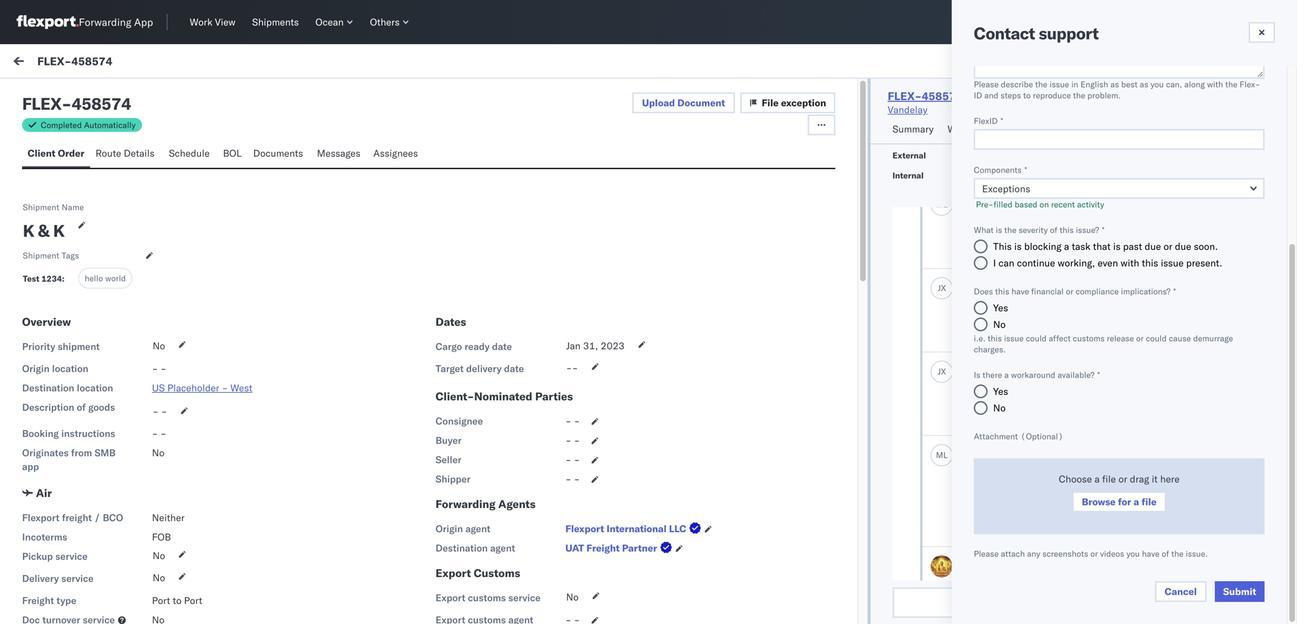Task type: vqa. For each thing, say whether or not it's contained in the screenshot.
Contact support
yes



Task type: describe. For each thing, give the bounding box(es) containing it.
forwarding for forwarding app
[[79, 16, 131, 29]]

0 horizontal spatial customs
[[468, 592, 506, 604]]

no up the charges.
[[993, 318, 1006, 330]]

external (0)
[[22, 88, 82, 100]]

yes for this
[[993, 302, 1008, 314]]

external for external (0)
[[22, 88, 61, 100]]

2 matthew loftus from the top
[[961, 450, 1034, 462]]

a right choose
[[1094, 473, 1100, 485]]

destination for destination location
[[22, 382, 74, 394]]

liu
[[156, 149, 171, 161]]

- - for consignee
[[565, 415, 580, 427]]

destination location
[[22, 382, 113, 394]]

contact support
[[974, 23, 1099, 44]]

issue inside please describe the issue in english as best as you can, along with the flex- id and steps to reproduce the problem.
[[1050, 79, 1069, 89]]

the up this
[[1004, 225, 1016, 235]]

shipment for shipment name
[[23, 202, 59, 212]]

jan
[[566, 340, 581, 352]]

task
[[1072, 240, 1090, 252]]

m l for nov 14, 2023 at 10:55 am
[[936, 199, 948, 210]]

2 up @matthew
[[961, 464, 966, 474]]

2 due from the left
[[1175, 240, 1191, 252]]

type
[[56, 595, 76, 607]]

the left issue.
[[1171, 549, 1183, 559]]

flex-
[[1240, 79, 1260, 89]]

world
[[105, 273, 126, 284]]

0 horizontal spatial completed
[[41, 120, 82, 130]]

nominated
[[474, 390, 532, 403]]

no down uat
[[566, 591, 579, 603]]

1:27 for feature
[[1025, 333, 1043, 343]]

1 vertical spatial automatically
[[84, 120, 136, 130]]

and
[[984, 90, 998, 100]]

1 horizontal spatial file
[[1105, 55, 1122, 67]]

description of goods
[[22, 401, 115, 413]]

browse for a file button
[[1072, 492, 1166, 512]]

0 vertical spatial of
[[1050, 225, 1057, 235]]

l for (edited)  nov 21, 2023 at 4:00 pm
[[943, 450, 948, 460]]

pm
[[310, 149, 325, 161]]

0 vertical spatial exception
[[1124, 55, 1170, 67]]

2 vertical spatial service
[[508, 592, 541, 604]]

no right the smb
[[152, 447, 165, 459]]

3 exceptions
[[1067, 150, 1116, 161]]

components
[[974, 165, 1022, 175]]

in
[[1071, 79, 1078, 89]]

screenshots
[[1042, 549, 1088, 559]]

0 vertical spatial messages
[[1188, 123, 1233, 135]]

feature
[[1003, 314, 1034, 326]]

2 parties for feature
[[961, 297, 1002, 307]]

hello nov 14, 2023 at 10:55 am
[[961, 230, 1062, 260]]

0 horizontal spatial flex-458574
[[37, 54, 112, 68]]

0 horizontal spatial client order button
[[22, 141, 90, 168]]

0 hashtag
[[1062, 170, 1099, 181]]

at inside resolving test nov 14, 2023 at 1:27 pm
[[1015, 416, 1023, 427]]

work for work view
[[190, 16, 212, 28]]

components *
[[974, 165, 1027, 175]]

1 vertical spatial messages
[[317, 147, 360, 159]]

1 horizontal spatial automatically
[[1085, 91, 1137, 101]]

--
[[566, 362, 578, 374]]

export for export customs service
[[436, 592, 465, 604]]

work view
[[190, 16, 236, 28]]

origin agent
[[436, 523, 490, 535]]

0 horizontal spatial client order
[[28, 147, 84, 159]]

1 vertical spatial completed automatically
[[41, 120, 136, 130]]

1 vertical spatial of
[[77, 401, 86, 413]]

upload document
[[642, 97, 725, 109]]

bco
[[103, 512, 123, 524]]

resize handle column header for client
[[1130, 115, 1146, 261]]

2 parties button for feature
[[961, 296, 1002, 308]]

2 vertical spatial pm
[[1082, 528, 1093, 538]]

internal for internal (0)
[[93, 88, 126, 100]]

2 matthew from the top
[[961, 450, 1002, 462]]

work for work 'button'
[[948, 123, 970, 135]]

issue inside i.e. this issue could affect customs release or could cause demurrage charges.
[[1004, 333, 1024, 344]]

or left "drag"
[[1118, 473, 1127, 485]]

Search Shipments (/) text field
[[1067, 12, 1200, 32]]

2 vertical spatial loftus
[[1012, 481, 1042, 493]]

(0) for internal (0)
[[129, 88, 147, 100]]

j for test
[[938, 366, 941, 377]]

jie xiong for test
[[961, 366, 1002, 378]]

* down 66 on shipment
[[1024, 165, 1027, 175]]

this inside i.e. this issue could affect customs release or could cause demurrage charges.
[[988, 333, 1002, 344]]

x for feature
[[941, 283, 946, 293]]

internal for internal
[[892, 170, 924, 181]]

* right flexid
[[1000, 116, 1003, 126]]

3 parties from the top
[[968, 464, 1002, 474]]

1 matthew loftus from the top
[[961, 199, 1034, 211]]

pm for test
[[1045, 416, 1057, 427]]

1 vertical spatial to
[[173, 595, 181, 607]]

affect
[[1049, 333, 1071, 344]]

2 up resolving feature nov 14, 2023 at 1:27 pm
[[961, 297, 966, 307]]

0 horizontal spatial order
[[58, 147, 84, 159]]

is for the
[[996, 225, 1002, 235]]

external (0) button
[[17, 81, 87, 108]]

2023 right 21,
[[1029, 528, 1050, 538]]

ocean
[[315, 16, 344, 28]]

458574 down forwarding app link
[[71, 54, 112, 68]]

no down fob
[[153, 550, 165, 562]]

hello world
[[85, 273, 126, 284]]

view
[[215, 16, 236, 28]]

service for delivery service
[[61, 573, 94, 585]]

the left flex- at top right
[[1225, 79, 1237, 89]]

(0) for external (0)
[[64, 88, 82, 100]]

on for 66
[[1003, 150, 1012, 161]]

2023 inside resolving feature nov 14, 2023 at 1:27 pm
[[993, 333, 1013, 343]]

21,
[[1014, 528, 1027, 538]]

agents
[[498, 497, 536, 511]]

no up us
[[153, 340, 165, 352]]

1 vertical spatial work
[[134, 57, 157, 69]]

jie xiong for feature
[[961, 282, 1002, 295]]

1 vertical spatial have
[[1142, 549, 1159, 559]]

0 horizontal spatial file exception
[[762, 97, 826, 109]]

message
[[114, 120, 147, 130]]

partner
[[622, 542, 657, 554]]

at left 4:00
[[1052, 528, 1059, 538]]

compliance
[[1076, 286, 1119, 297]]

resolving for feature
[[961, 314, 1000, 326]]

cause
[[1169, 333, 1191, 344]]

route for route details
[[96, 147, 121, 159]]

pickup service
[[22, 550, 88, 563]]

1 vertical spatial test
[[1044, 481, 1061, 493]]

m for (edited)  nov 21, 2023 at 4:00 pm
[[936, 450, 943, 460]]

2 as from the left
[[1140, 79, 1148, 89]]

458574 left id
[[922, 89, 963, 103]]

458574 up message
[[71, 93, 131, 114]]

or right financial
[[1066, 286, 1073, 297]]

1 horizontal spatial completed
[[1042, 91, 1083, 101]]

14, for test
[[978, 416, 990, 427]]

all
[[1255, 188, 1267, 200]]

resolving feature nov 14, 2023 at 1:27 pm
[[961, 314, 1057, 343]]

2 vertical spatial on
[[1040, 199, 1049, 210]]

i can continue working, even with this issue present.
[[993, 257, 1222, 269]]

this down past
[[1142, 257, 1158, 269]]

resize handle column header for actions
[[1272, 115, 1289, 261]]

for
[[1118, 496, 1131, 508]]

overview
[[22, 315, 71, 329]]

seller
[[436, 454, 461, 466]]

0 vertical spatial file exception
[[1105, 55, 1170, 67]]

demurrage
[[1193, 333, 1233, 344]]

flexport. image
[[17, 15, 79, 29]]

nov left 21,
[[997, 528, 1012, 538]]

summary button
[[887, 117, 942, 144]]

6:27
[[287, 149, 308, 161]]

2 vertical spatial flex-
[[678, 160, 707, 172]]

delivery service
[[22, 573, 94, 585]]

2023 right 31,
[[601, 340, 625, 352]]

1 vertical spatial file
[[762, 97, 779, 109]]

destination for destination agent
[[436, 542, 488, 554]]

external for external
[[892, 150, 926, 161]]

upload
[[642, 97, 675, 109]]

from
[[71, 447, 92, 459]]

1 horizontal spatial client
[[916, 120, 939, 130]]

can
[[998, 257, 1014, 269]]

0 horizontal spatial you
[[1126, 549, 1140, 559]]

* right implications?
[[1173, 286, 1176, 297]]

details
[[124, 147, 155, 159]]

parties for test
[[968, 381, 1002, 391]]

2 matthew loftus button from the top
[[961, 450, 1034, 462]]

client for 'client order' button to the left
[[28, 147, 55, 159]]

2 port from the left
[[184, 595, 202, 607]]

air
[[36, 486, 52, 500]]

documents for the leftmost "documents" button
[[253, 147, 303, 159]]

forwarding for forwarding agents
[[436, 497, 496, 511]]

us
[[152, 382, 165, 394]]

nov inside hello nov 14, 2023 at 10:55 am
[[961, 249, 975, 260]]

a right there
[[1004, 370, 1009, 380]]

no up 'attachment'
[[993, 402, 1006, 414]]

2 on shipment
[[990, 170, 1044, 181]]

1 matthew from the top
[[961, 199, 1002, 211]]

- - for description of goods
[[153, 405, 167, 417]]

0 horizontal spatial with
[[1121, 257, 1139, 269]]

blocking
[[1024, 240, 1062, 252]]

2 up resolving test nov 14, 2023 at 1:27 pm
[[961, 381, 966, 391]]

llc
[[669, 523, 686, 535]]

fob
[[152, 531, 171, 543]]

0 vertical spatial vandelay
[[888, 104, 928, 116]]

:
[[62, 274, 65, 284]]

0 horizontal spatial file
[[1102, 473, 1116, 485]]

import work
[[102, 57, 157, 69]]

31,
[[583, 340, 598, 352]]

1 could from the left
[[1026, 333, 1047, 344]]

freight
[[62, 512, 92, 524]]

implications?
[[1121, 286, 1170, 297]]

route details button
[[90, 141, 163, 168]]

vandelay link
[[888, 103, 928, 117]]

drag
[[1130, 473, 1149, 485]]

vandelay button
[[8, 198, 1289, 260]]

parties
[[535, 390, 573, 403]]

any
[[1027, 549, 1040, 559]]

target delivery date
[[436, 363, 524, 375]]

jan 31, 2023
[[566, 340, 625, 352]]

resize handle column header for message
[[656, 115, 672, 261]]

uat freight partner
[[565, 542, 657, 554]]

this right does
[[995, 286, 1009, 297]]

all for 2 on shipment
[[962, 170, 972, 181]]

0 vertical spatial order
[[1011, 123, 1036, 135]]

issue?
[[1076, 225, 1099, 235]]

at inside resolving feature nov 14, 2023 at 1:27 pm
[[1015, 333, 1023, 343]]

nov inside resolving test nov 14, 2023 at 1:27 pm
[[961, 416, 975, 427]]

(edited)  nov 21, 2023 at 4:00 pm
[[961, 528, 1093, 538]]

* right available?
[[1097, 370, 1100, 380]]

support
[[1039, 23, 1099, 44]]

a right 'am'
[[1064, 240, 1069, 252]]

1 matthew loftus button from the top
[[961, 199, 1034, 211]]

2 horizontal spatial flex-
[[888, 89, 922, 103]]

2 vertical spatial of
[[1162, 549, 1169, 559]]

hello for hello world
[[85, 273, 103, 284]]

hello for hello nov 14, 2023 at 10:55 am
[[961, 230, 982, 242]]

nov left '23,'
[[220, 149, 237, 161]]

Exceptions text field
[[974, 178, 1265, 199]]

1234
[[41, 274, 62, 284]]

458574 down document
[[707, 160, 743, 172]]

1 horizontal spatial client order button
[[977, 117, 1045, 144]]

vandelay inside button
[[916, 223, 955, 235]]

resolving for test
[[961, 397, 1000, 410]]

2 horizontal spatial is
[[1113, 240, 1121, 252]]

shipment for 66 on shipment
[[1014, 150, 1049, 161]]

international
[[607, 523, 667, 535]]

location for destination location
[[77, 382, 113, 394]]

0 horizontal spatial documents button
[[248, 141, 311, 168]]

flexport for flexport
[[179, 150, 210, 160]]

i.e.
[[974, 333, 986, 344]]

2 horizontal spatial issue
[[1161, 257, 1184, 269]]

a inside button
[[1134, 496, 1139, 508]]

0 horizontal spatial exception
[[781, 97, 826, 109]]

1 vertical spatial flex-458574
[[888, 89, 963, 103]]

* right issue?
[[1102, 225, 1105, 235]]

agent for origin agent
[[465, 523, 490, 535]]

the up reproduce
[[1035, 79, 1047, 89]]

work button
[[942, 117, 977, 144]]

parties for feature
[[968, 297, 1002, 307]]

client-nominated parties
[[436, 390, 573, 403]]

submit button
[[1215, 582, 1265, 602]]

1 horizontal spatial documents button
[[1119, 117, 1183, 144]]

this
[[993, 240, 1012, 252]]

1 horizontal spatial messages button
[[1183, 117, 1239, 144]]

based
[[1015, 199, 1037, 210]]

pickup
[[22, 550, 53, 563]]

2 down 66
[[990, 170, 995, 181]]



Task type: locate. For each thing, give the bounding box(es) containing it.
hello inside hello nov 14, 2023 at 10:55 am
[[961, 230, 982, 242]]

shipment tags
[[23, 250, 79, 261]]

1 xiong from the top
[[976, 282, 1002, 295]]

1 vertical spatial you
[[1126, 549, 1140, 559]]

2 parties from the top
[[968, 381, 1002, 391]]

2 export from the top
[[436, 592, 465, 604]]

loftus
[[1004, 199, 1034, 211], [1004, 450, 1034, 462], [1012, 481, 1042, 493]]

0 vertical spatial route
[[1051, 123, 1076, 135]]

l for nov 14, 2023 at 10:55 am
[[943, 199, 948, 210]]

(0) up message
[[129, 88, 147, 100]]

2 vertical spatial shipment
[[58, 340, 100, 353]]

x for test
[[941, 366, 946, 377]]

0 vertical spatial flex-
[[37, 54, 71, 68]]

2 1:27 from the top
[[1025, 416, 1043, 427]]

financial
[[1031, 286, 1064, 297]]

file exception
[[1105, 55, 1170, 67], [762, 97, 826, 109]]

1 vertical spatial j
[[938, 366, 941, 377]]

with
[[1207, 79, 1223, 89], [1121, 257, 1139, 269]]

contact
[[974, 23, 1035, 44]]

2 k from the left
[[53, 220, 65, 241]]

-
[[61, 93, 71, 114], [566, 362, 572, 374], [572, 362, 578, 374], [152, 363, 158, 375], [160, 363, 166, 375], [222, 382, 228, 394], [153, 405, 159, 417], [161, 405, 167, 417], [565, 415, 571, 427], [574, 415, 580, 427], [152, 428, 158, 440], [160, 428, 166, 440], [565, 434, 571, 447], [574, 434, 580, 447], [565, 454, 571, 466], [574, 454, 580, 466], [565, 473, 571, 485], [574, 473, 580, 485]]

0 left event
[[1134, 150, 1139, 161]]

with right along
[[1207, 79, 1223, 89]]

date for cargo ready date
[[492, 340, 512, 353]]

jie for test
[[961, 366, 973, 378]]

completed automatically down english
[[1042, 91, 1137, 101]]

1 horizontal spatial you
[[1150, 79, 1164, 89]]

test inside resolving test nov 14, 2023 at 1:27 pm
[[1003, 397, 1020, 410]]

resolving up 'i.e.' on the bottom
[[961, 314, 1000, 326]]

booking instructions
[[22, 428, 115, 440]]

date for target delivery date
[[504, 363, 524, 375]]

could left cause
[[1146, 333, 1167, 344]]

(0) inside button
[[64, 88, 82, 100]]

2 resolving from the top
[[961, 397, 1000, 410]]

route for route
[[1051, 123, 1076, 135]]

0 vertical spatial pm
[[1045, 333, 1057, 343]]

0 horizontal spatial flexport
[[22, 512, 59, 524]]

shipments link
[[247, 13, 304, 31]]

freight type
[[22, 595, 76, 607]]

2 all from the top
[[962, 170, 972, 181]]

flex-458574
[[37, 54, 112, 68], [888, 89, 963, 103]]

documents left pm
[[253, 147, 303, 159]]

customs down export customs
[[468, 592, 506, 604]]

matthew loftus
[[961, 199, 1034, 211], [961, 450, 1034, 462]]

completed down flex - 458574
[[41, 120, 82, 130]]

internal
[[93, 88, 126, 100], [892, 170, 924, 181]]

3 resize handle column header from the left
[[893, 115, 909, 261]]

hello left this
[[961, 230, 982, 242]]

3 14, from the top
[[978, 416, 990, 427]]

2023 inside resolving test nov 14, 2023 at 1:27 pm
[[993, 416, 1013, 427]]

client order
[[983, 123, 1036, 135], [28, 147, 84, 159]]

client order up 66 on shipment
[[983, 123, 1036, 135]]

0 horizontal spatial client
[[28, 147, 55, 159]]

internal inside button
[[93, 88, 126, 100]]

1 yes from the top
[[993, 302, 1008, 314]]

0 horizontal spatial to
[[173, 595, 181, 607]]

0 vertical spatial location
[[52, 363, 88, 375]]

jie xiong down i
[[961, 282, 1002, 295]]

documents for the right "documents" button
[[1124, 123, 1174, 135]]

2 jie xiong button from the top
[[961, 366, 1002, 378]]

0 horizontal spatial freight
[[22, 595, 54, 607]]

messages right actions
[[1188, 123, 1233, 135]]

1 2 parties button from the top
[[961, 296, 1002, 308]]

jie left is
[[961, 366, 973, 378]]

1 vertical spatial export
[[436, 592, 465, 604]]

1 vertical spatial loftus
[[1004, 450, 1034, 462]]

2
[[990, 170, 995, 181], [961, 297, 966, 307], [961, 381, 966, 391], [961, 464, 966, 474]]

m l for (edited)  nov 21, 2023 at 4:00 pm
[[936, 450, 948, 460]]

2 parties down does
[[961, 297, 1002, 307]]

2 horizontal spatial work
[[948, 123, 970, 135]]

completed down in
[[1042, 91, 1083, 101]]

parties up @matthew
[[968, 464, 1002, 474]]

1 horizontal spatial origin
[[436, 523, 463, 535]]

0 vertical spatial 2 parties
[[961, 297, 1002, 307]]

2 shipment from the top
[[23, 250, 59, 261]]

2 m from the top
[[936, 450, 943, 460]]

route left details
[[96, 147, 121, 159]]

date up client-nominated parties
[[504, 363, 524, 375]]

0 vertical spatial have
[[1011, 286, 1029, 297]]

14, inside resolving test nov 14, 2023 at 1:27 pm
[[978, 416, 990, 427]]

1 vertical spatial 14,
[[978, 333, 990, 343]]

no up port to port
[[153, 572, 165, 584]]

videos
[[1100, 549, 1124, 559]]

1 please from the top
[[974, 79, 999, 89]]

or left the videos
[[1090, 549, 1098, 559]]

2 parties for test
[[961, 381, 1002, 391]]

schedule
[[169, 147, 210, 159]]

please for please attach any screenshots or videos you have of the issue.
[[974, 549, 999, 559]]

file up browse for a file
[[1102, 473, 1116, 485]]

export customs
[[436, 566, 520, 580]]

is
[[996, 225, 1002, 235], [1014, 240, 1022, 252], [1113, 240, 1121, 252]]

matthew loftus button down 'attachment'
[[961, 450, 1034, 462]]

external inside button
[[22, 88, 61, 100]]

as right best
[[1140, 79, 1148, 89]]

resolving inside resolving test nov 14, 2023 at 1:27 pm
[[961, 397, 1000, 410]]

origin for origin agent
[[436, 523, 463, 535]]

nov up 'attachment'
[[961, 416, 975, 427]]

external down my work
[[22, 88, 61, 100]]

is right that
[[1113, 240, 1121, 252]]

service down customs
[[508, 592, 541, 604]]

tao
[[138, 149, 154, 161]]

file down it
[[1142, 496, 1157, 508]]

loftus for 2nd matthew loftus "button" from the bottom
[[1004, 199, 1034, 211]]

2 14, from the top
[[978, 333, 990, 343]]

all button for 2
[[955, 167, 980, 184]]

- - for buyer
[[565, 434, 580, 447]]

66
[[990, 150, 1001, 161]]

0 horizontal spatial test
[[1003, 397, 1020, 410]]

1 k from the left
[[23, 220, 34, 241]]

flex - 458574
[[22, 93, 131, 114]]

pm up is there a workaround available? * at right
[[1045, 333, 1057, 343]]

1 x from the top
[[941, 283, 946, 293]]

location for origin location
[[52, 363, 88, 375]]

2 x from the top
[[941, 366, 946, 377]]

1 horizontal spatial port
[[184, 595, 202, 607]]

2 jie xiong from the top
[[961, 366, 1002, 378]]

1 horizontal spatial client order
[[983, 123, 1036, 135]]

jie
[[961, 282, 973, 295], [961, 366, 973, 378]]

work inside 'button'
[[948, 123, 970, 135]]

1 vertical spatial yes
[[993, 385, 1008, 397]]

2 2 parties from the top
[[961, 381, 1002, 391]]

j left does
[[938, 283, 941, 293]]

0 vertical spatial 14,
[[978, 249, 990, 260]]

0 vertical spatial internal
[[93, 88, 126, 100]]

0 vertical spatial work
[[190, 16, 212, 28]]

even
[[1098, 257, 1118, 269]]

1 vertical spatial origin
[[436, 523, 463, 535]]

am
[[1050, 249, 1062, 260]]

jie left does
[[961, 282, 973, 295]]

1 parties from the top
[[968, 297, 1002, 307]]

with inside please describe the issue in english as best as you can, along with the flex- id and steps to reproduce the problem.
[[1207, 79, 1223, 89]]

1 2 parties from the top
[[961, 297, 1002, 307]]

2023,
[[257, 149, 284, 161]]

resize handle column header
[[63, 115, 79, 261], [656, 115, 672, 261], [893, 115, 909, 261], [1130, 115, 1146, 261], [1272, 115, 1289, 261]]

1 vertical spatial all button
[[955, 167, 980, 184]]

service for pickup service
[[55, 550, 88, 563]]

please for please describe the issue in english as best as you can, along with the flex- id and steps to reproduce the problem.
[[974, 79, 999, 89]]

vandelay down summary button
[[916, 160, 955, 172]]

jie for feature
[[961, 282, 973, 295]]

working,
[[1058, 257, 1095, 269]]

3 2 parties from the top
[[961, 464, 1002, 474]]

j x for feature
[[938, 283, 946, 293]]

0 horizontal spatial destination
[[22, 382, 74, 394]]

1 horizontal spatial have
[[1142, 549, 1159, 559]]

all left components
[[962, 170, 972, 181]]

to inside please describe the issue in english as best as you can, along with the flex- id and steps to reproduce the problem.
[[1023, 90, 1031, 100]]

0 vertical spatial jie
[[961, 282, 973, 295]]

1 horizontal spatial forwarding
[[436, 497, 496, 511]]

this up the charges.
[[988, 333, 1002, 344]]

to
[[1023, 90, 1031, 100], [173, 595, 181, 607]]

xiong for feature
[[976, 282, 1002, 295]]

0 vertical spatial completed automatically
[[1042, 91, 1137, 101]]

release
[[1107, 333, 1134, 344]]

1:27 down feature in the right of the page
[[1025, 333, 1043, 343]]

4 resize handle column header from the left
[[1130, 115, 1146, 261]]

1 vertical spatial service
[[61, 573, 94, 585]]

please inside please describe the issue in english as best as you can, along with the flex- id and steps to reproduce the problem.
[[974, 79, 999, 89]]

0 vertical spatial test
[[1003, 397, 1020, 410]]

internal (0) button
[[87, 81, 155, 108]]

agent up customs
[[490, 542, 515, 554]]

hashtag
[[1069, 170, 1099, 181]]

messages right 6:27 in the left top of the page
[[317, 147, 360, 159]]

None checkbox
[[22, 118, 36, 132], [22, 159, 36, 173], [22, 222, 36, 236], [22, 118, 36, 132], [22, 159, 36, 173], [22, 222, 36, 236]]

- - for seller
[[565, 454, 580, 466]]

pre-
[[976, 199, 994, 210]]

0 horizontal spatial messages
[[317, 147, 360, 159]]

ready
[[465, 340, 490, 353]]

2 2 parties button from the top
[[961, 379, 1002, 391]]

14,
[[978, 249, 990, 260], [978, 333, 990, 343], [978, 416, 990, 427]]

route up 3
[[1051, 123, 1076, 135]]

yes
[[993, 302, 1008, 314], [993, 385, 1008, 397]]

5 resize handle column header from the left
[[1272, 115, 1289, 261]]

continue
[[1017, 257, 1055, 269]]

- - for shipper
[[565, 473, 580, 485]]

0 horizontal spatial have
[[1011, 286, 1029, 297]]

1 all button from the top
[[955, 147, 980, 164]]

resolving test nov 14, 2023 at 1:27 pm
[[961, 397, 1057, 427]]

destination
[[22, 382, 74, 394], [436, 542, 488, 554]]

upload document button
[[632, 93, 735, 113]]

2 parties button up 'i.e.' on the bottom
[[961, 296, 1002, 308]]

0 horizontal spatial (0)
[[64, 88, 82, 100]]

attach
[[1001, 549, 1025, 559]]

1 vertical spatial vandelay
[[916, 160, 955, 172]]

test up attachment (optional)
[[1003, 397, 1020, 410]]

work inside 'link'
[[190, 16, 212, 28]]

is right this
[[1014, 240, 1022, 252]]

1 l from the top
[[943, 199, 948, 210]]

on right 66
[[1003, 150, 1012, 161]]

loftus down attachment (optional)
[[1004, 450, 1034, 462]]

export for export customs
[[436, 566, 471, 580]]

automatically down english
[[1085, 91, 1137, 101]]

nov up the charges.
[[961, 333, 975, 343]]

1:27 inside resolving feature nov 14, 2023 at 1:27 pm
[[1025, 333, 1043, 343]]

flexid *
[[974, 116, 1003, 126]]

1 horizontal spatial internal
[[892, 170, 924, 181]]

uat freight partner link
[[565, 541, 675, 555]]

3 2 parties button from the top
[[961, 463, 1002, 475]]

what is the severity of this issue? *
[[974, 225, 1105, 235]]

past
[[1123, 240, 1142, 252]]

charges.
[[974, 344, 1006, 355]]

messages button right actions
[[1183, 117, 1239, 144]]

1 j x from the top
[[938, 283, 946, 293]]

1 horizontal spatial issue
[[1050, 79, 1069, 89]]

the down in
[[1073, 90, 1085, 100]]

buyer
[[436, 434, 462, 447]]

1 jie xiong from the top
[[961, 282, 1002, 295]]

xiong down i
[[976, 282, 1002, 295]]

14, inside resolving feature nov 14, 2023 at 1:27 pm
[[978, 333, 990, 343]]

0 left hashtag
[[1062, 170, 1067, 181]]

loftus for 1st matthew loftus "button" from the bottom
[[1004, 450, 1034, 462]]

1:27 for test
[[1025, 416, 1043, 427]]

1 horizontal spatial freight
[[586, 542, 620, 554]]

browse for a file
[[1082, 496, 1157, 508]]

0 vertical spatial xiong
[[976, 282, 1002, 295]]

flexport for flexport freight / bco
[[22, 512, 59, 524]]

0 horizontal spatial could
[[1026, 333, 1047, 344]]

0 horizontal spatial hello
[[85, 273, 103, 284]]

None text field
[[974, 0, 1265, 79], [974, 129, 1265, 150], [974, 0, 1265, 79], [974, 129, 1265, 150]]

2 jie from the top
[[961, 366, 973, 378]]

pm right 4:00
[[1082, 528, 1093, 538]]

this left issue?
[[1060, 225, 1074, 235]]

at up attachment (optional)
[[1015, 416, 1023, 427]]

on for 2
[[998, 170, 1007, 181]]

as
[[1110, 79, 1119, 89], [1140, 79, 1148, 89]]

1 m l from the top
[[936, 199, 948, 210]]

nov inside resolving feature nov 14, 2023 at 1:27 pm
[[961, 333, 975, 343]]

0 vertical spatial hello
[[961, 230, 982, 242]]

1 horizontal spatial is
[[1014, 240, 1022, 252]]

1 resize handle column header from the left
[[63, 115, 79, 261]]

service up type
[[61, 573, 94, 585]]

None text field
[[892, 588, 1275, 618]]

you inside please describe the issue in english as best as you can, along with the flex- id and steps to reproduce the problem.
[[1150, 79, 1164, 89]]

file inside button
[[1142, 496, 1157, 508]]

flex- right my
[[37, 54, 71, 68]]

actions
[[1153, 120, 1182, 130]]

best
[[1121, 79, 1138, 89]]

parties down there
[[968, 381, 1002, 391]]

file right document
[[762, 97, 779, 109]]

soon.
[[1194, 240, 1218, 252]]

priority
[[22, 340, 55, 353]]

1 as from the left
[[1110, 79, 1119, 89]]

pm for feature
[[1045, 333, 1057, 343]]

1 jie xiong button from the top
[[961, 282, 1002, 295]]

tao liu
[[138, 149, 171, 161]]

2 l from the top
[[943, 450, 948, 460]]

agent for destination agent
[[490, 542, 515, 554]]

problem.
[[1087, 90, 1121, 100]]

1 horizontal spatial test
[[1044, 481, 1061, 493]]

0 for 0 hashtag
[[1062, 170, 1067, 181]]

yes up the charges.
[[993, 302, 1008, 314]]

2 xiong from the top
[[976, 366, 1002, 378]]

1 port from the left
[[152, 595, 170, 607]]

1 vertical spatial l
[[943, 450, 948, 460]]

0 vertical spatial customs
[[1073, 333, 1105, 344]]

previous button
[[1185, 51, 1245, 71]]

1:27 inside resolving test nov 14, 2023 at 1:27 pm
[[1025, 416, 1043, 427]]

at inside hello nov 14, 2023 at 10:55 am
[[1015, 249, 1023, 260]]

2023 down what at the right of the page
[[993, 249, 1013, 260]]

0 for 0 event
[[1134, 150, 1139, 161]]

1 m from the top
[[936, 199, 943, 210]]

date right ready
[[492, 340, 512, 353]]

shipment for 2 on shipment
[[1009, 170, 1044, 181]]

2 m l from the top
[[936, 450, 948, 460]]

import
[[102, 57, 131, 69]]

(edited)
[[961, 528, 995, 538]]

describe
[[1001, 79, 1033, 89]]

1 shipment from the top
[[23, 202, 59, 212]]

west
[[230, 382, 252, 394]]

1 vertical spatial flex-
[[888, 89, 922, 103]]

(0) inside button
[[129, 88, 147, 100]]

yes for there
[[993, 385, 1008, 397]]

1 vertical spatial shipment
[[23, 250, 59, 261]]

schedule button
[[163, 141, 217, 168]]

1 vertical spatial j x
[[938, 366, 946, 377]]

0
[[1134, 150, 1139, 161], [1062, 170, 1067, 181]]

jie xiong button for feature
[[961, 282, 1002, 295]]

0 horizontal spatial messages button
[[311, 141, 368, 168]]

xiong for test
[[976, 366, 1002, 378]]

0 vertical spatial client order
[[983, 123, 1036, 135]]

1 horizontal spatial flexport
[[179, 150, 210, 160]]

14, for feature
[[978, 333, 990, 343]]

14, inside hello nov 14, 2023 at 10:55 am
[[978, 249, 990, 260]]

or inside i.e. this issue could affect customs release or could cause demurrage charges.
[[1136, 333, 1144, 344]]

documents
[[1124, 123, 1174, 135], [253, 147, 303, 159]]

0 horizontal spatial forwarding
[[79, 16, 131, 29]]

0 vertical spatial 1:27
[[1025, 333, 1043, 343]]

m for nov 14, 2023 at 10:55 am
[[936, 199, 943, 210]]

2023 inside hello nov 14, 2023 at 10:55 am
[[993, 249, 1013, 260]]

can,
[[1166, 79, 1182, 89]]

0 vertical spatial parties
[[968, 297, 1002, 307]]

messages
[[1188, 123, 1233, 135], [317, 147, 360, 159]]

&
[[38, 220, 49, 241]]

or right past
[[1164, 240, 1172, 252]]

2 vertical spatial issue
[[1004, 333, 1024, 344]]

1 horizontal spatial flex-
[[678, 160, 707, 172]]

k right the &
[[53, 220, 65, 241]]

pm inside resolving test nov 14, 2023 at 1:27 pm
[[1045, 416, 1057, 427]]

please down (edited)
[[974, 549, 999, 559]]

port to port
[[152, 595, 202, 607]]

0 vertical spatial freight
[[586, 542, 620, 554]]

reproduce
[[1033, 90, 1071, 100]]

forwarding inside forwarding app link
[[79, 16, 131, 29]]

2 parties button for test
[[961, 379, 1002, 391]]

1 vertical spatial documents
[[253, 147, 303, 159]]

j for feature
[[938, 283, 941, 293]]

1 horizontal spatial messages
[[1188, 123, 1233, 135]]

jie xiong button down the charges.
[[961, 366, 1002, 378]]

0 vertical spatial agent
[[465, 523, 490, 535]]

at
[[1015, 249, 1023, 260], [1015, 333, 1023, 343], [1015, 416, 1023, 427], [1052, 528, 1059, 538]]

2 all button from the top
[[955, 167, 980, 184]]

client
[[916, 120, 939, 130], [983, 123, 1009, 135], [28, 147, 55, 159]]

jie xiong button for test
[[961, 366, 1002, 378]]

please up the and
[[974, 79, 999, 89]]

2 could from the left
[[1146, 333, 1167, 344]]

order
[[1011, 123, 1036, 135], [58, 147, 84, 159]]

all button for 66
[[955, 147, 980, 164]]

2 vertical spatial parties
[[968, 464, 1002, 474]]

is for blocking
[[1014, 240, 1022, 252]]

route inside 'button'
[[1051, 123, 1076, 135]]

is right what at the right of the page
[[996, 225, 1002, 235]]

1 horizontal spatial hello
[[961, 230, 982, 242]]

2 parties button down the charges.
[[961, 379, 1002, 391]]

0 vertical spatial flex-458574
[[37, 54, 112, 68]]

location up destination location
[[52, 363, 88, 375]]

work left view
[[190, 16, 212, 28]]

pm
[[1045, 333, 1057, 343], [1045, 416, 1057, 427], [1082, 528, 1093, 538]]

customs
[[1073, 333, 1105, 344], [468, 592, 506, 604]]

internal down summary button
[[892, 170, 924, 181]]

2 j x from the top
[[938, 366, 946, 377]]

origin for origin location
[[22, 363, 50, 375]]

0 horizontal spatial completed automatically
[[41, 120, 136, 130]]

14, up the charges.
[[978, 333, 990, 343]]

1 due from the left
[[1145, 240, 1161, 252]]

2 (0) from the left
[[129, 88, 147, 100]]

resolving inside resolving feature nov 14, 2023 at 1:27 pm
[[961, 314, 1000, 326]]

1 horizontal spatial customs
[[1073, 333, 1105, 344]]

1 14, from the top
[[978, 249, 990, 260]]

flexport international llc link
[[565, 522, 704, 536]]

have right the videos
[[1142, 549, 1159, 559]]

1 j from the top
[[938, 283, 941, 293]]

automatically up route details
[[84, 120, 136, 130]]

(0) right flex
[[64, 88, 82, 100]]

others button
[[364, 13, 415, 31]]

1 all from the top
[[962, 150, 972, 161]]

could
[[1026, 333, 1047, 344], [1146, 333, 1167, 344]]

shipment for shipment tags
[[23, 250, 59, 261]]

1 1:27 from the top
[[1025, 333, 1043, 343]]

0 horizontal spatial as
[[1110, 79, 1119, 89]]

internal down import
[[93, 88, 126, 100]]

vandelay left what at the right of the page
[[916, 223, 955, 235]]

2 please from the top
[[974, 549, 999, 559]]

due left soon. at the right of page
[[1175, 240, 1191, 252]]

pm inside resolving feature nov 14, 2023 at 1:27 pm
[[1045, 333, 1057, 343]]

0 vertical spatial completed
[[1042, 91, 1083, 101]]

0 vertical spatial m
[[936, 199, 943, 210]]

1 resolving from the top
[[961, 314, 1000, 326]]

0 vertical spatial service
[[55, 550, 88, 563]]

1 (0) from the left
[[64, 88, 82, 100]]

1 horizontal spatial 0
[[1134, 150, 1139, 161]]

you right the videos
[[1126, 549, 1140, 559]]

documents button
[[1119, 117, 1183, 144], [248, 141, 311, 168]]

1 vertical spatial exception
[[781, 97, 826, 109]]

1 vertical spatial 0
[[1062, 170, 1067, 181]]

2 yes from the top
[[993, 385, 1008, 397]]

1 horizontal spatial work
[[190, 16, 212, 28]]

external down summary button
[[892, 150, 926, 161]]

all for 66 on shipment
[[962, 150, 972, 161]]

flexid
[[974, 116, 998, 126]]

client order down flex
[[28, 147, 84, 159]]

2 j from the top
[[938, 366, 941, 377]]

1 export from the top
[[436, 566, 471, 580]]

j x for test
[[938, 366, 946, 377]]

or
[[1164, 240, 1172, 252], [1066, 286, 1073, 297], [1136, 333, 1144, 344], [1118, 473, 1127, 485], [1090, 549, 1098, 559]]

route inside "button"
[[96, 147, 121, 159]]

customs inside i.e. this issue could affect customs release or could cause demurrage charges.
[[1073, 333, 1105, 344]]

0 vertical spatial jie xiong
[[961, 282, 1002, 295]]

customs right affect at the bottom right of page
[[1073, 333, 1105, 344]]

client for 'client order' button to the right
[[983, 123, 1009, 135]]

matthew down 'attachment'
[[961, 450, 1002, 462]]

what
[[974, 225, 994, 235]]

nov left i
[[961, 249, 975, 260]]

does
[[974, 286, 993, 297]]

1 horizontal spatial flex-458574
[[888, 89, 963, 103]]

2 vertical spatial 2 parties button
[[961, 463, 1002, 475]]

browse
[[1082, 496, 1116, 508]]

client order button down flex
[[22, 141, 90, 168]]

hello
[[961, 230, 982, 242], [85, 273, 103, 284]]

pst
[[327, 149, 344, 161]]

2 resize handle column header from the left
[[656, 115, 672, 261]]

flex-458574 link
[[888, 89, 963, 103]]

1 jie from the top
[[961, 282, 973, 295]]

0 vertical spatial j x
[[938, 283, 946, 293]]

flexport for flexport international llc
[[565, 523, 604, 535]]

freight right uat
[[586, 542, 620, 554]]

client order button up 66 on shipment
[[977, 117, 1045, 144]]

route button
[[1045, 117, 1083, 144]]



